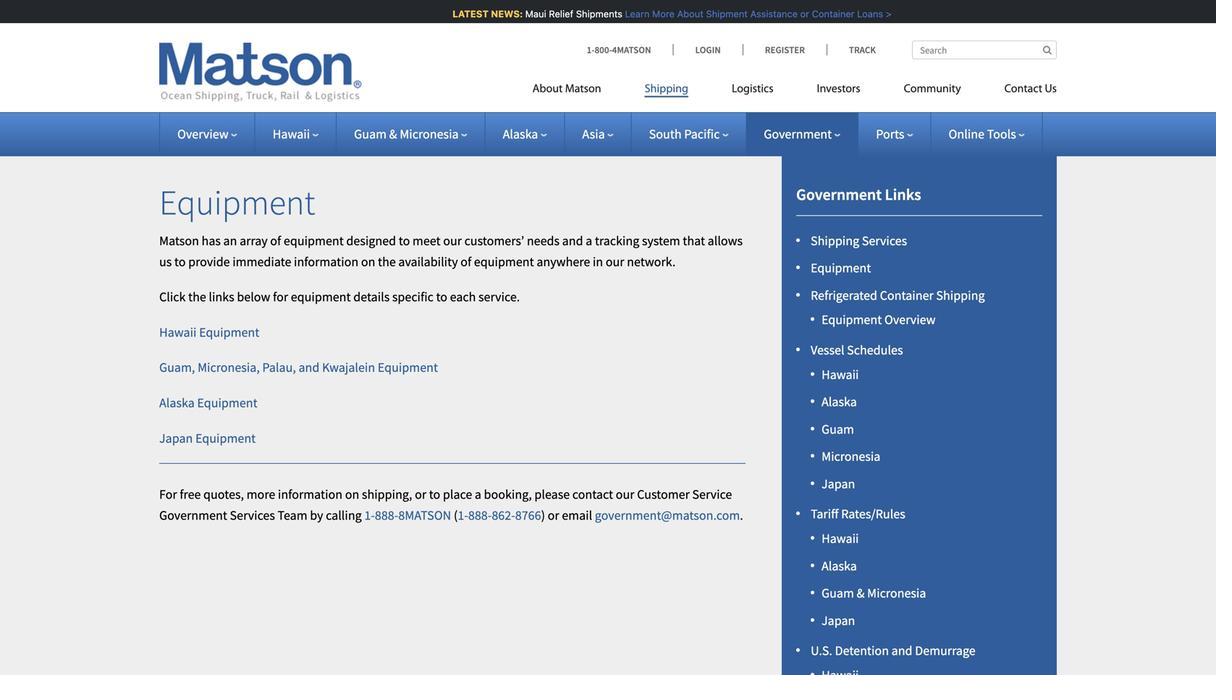Task type: describe. For each thing, give the bounding box(es) containing it.
hawaii equipment link
[[159, 324, 259, 341]]

government@matson.com
[[595, 507, 740, 524]]

has
[[202, 233, 221, 249]]

our inside the for free quotes, more information on shipping, or to place a booking, please contact our customer service government services team by calling
[[616, 487, 635, 503]]

us
[[1045, 84, 1057, 95]]

meet
[[413, 233, 441, 249]]

guam, micronesia, palau, and kwajalein equipment
[[159, 360, 438, 376]]

latest
[[449, 8, 485, 19]]

japan equipment
[[159, 430, 256, 447]]

logistics link
[[710, 76, 795, 106]]

availability
[[399, 254, 458, 270]]

us
[[159, 254, 172, 270]]

investors link
[[795, 76, 882, 106]]

government links section
[[764, 149, 1075, 676]]

equipment up an
[[159, 181, 315, 224]]

guam & micronesia inside the government links section
[[822, 585, 926, 602]]

on inside the for free quotes, more information on shipping, or to place a booking, please contact our customer service government services team by calling
[[345, 487, 359, 503]]

or inside the for free quotes, more information on shipping, or to place a booking, please contact our customer service government services team by calling
[[415, 487, 427, 503]]

search image
[[1043, 45, 1052, 55]]

4matson
[[612, 44, 651, 56]]

8766
[[515, 507, 541, 524]]

hawaii up guam,
[[159, 324, 197, 341]]

container inside the government links section
[[880, 287, 934, 304]]

>
[[882, 8, 888, 19]]

register
[[765, 44, 805, 56]]

alaska link for guam & micronesia
[[822, 558, 857, 574]]

customer
[[637, 487, 690, 503]]

contact
[[1005, 84, 1043, 95]]

0 vertical spatial micronesia
[[400, 126, 459, 142]]

service
[[693, 487, 732, 503]]

0 vertical spatial our
[[443, 233, 462, 249]]

community link
[[882, 76, 983, 106]]

track link
[[827, 44, 876, 56]]

register link
[[743, 44, 827, 56]]

equipment link
[[811, 260, 871, 276]]

tools
[[987, 126, 1016, 142]]

1 horizontal spatial 1-
[[458, 507, 468, 524]]

each
[[450, 289, 476, 305]]

1 japan link from the top
[[822, 476, 855, 492]]

1 vertical spatial our
[[606, 254, 625, 270]]

hawaii link for guam & micronesia
[[822, 531, 859, 547]]

network.
[[627, 254, 676, 270]]

email
[[562, 507, 592, 524]]

equipment down the alaska equipment 'link'
[[195, 430, 256, 447]]

allows
[[708, 233, 743, 249]]

ports
[[876, 126, 905, 142]]

2 vertical spatial guam
[[822, 585, 854, 602]]

schedules
[[847, 342, 903, 358]]

services inside the for free quotes, more information on shipping, or to place a booking, please contact our customer service government services team by calling
[[230, 507, 275, 524]]

alaska equipment link
[[159, 395, 258, 411]]

provide
[[188, 254, 230, 270]]

loans
[[854, 8, 880, 19]]

2 vertical spatial shipping
[[936, 287, 985, 304]]

tariff rates/rules
[[811, 506, 906, 523]]

asia link
[[582, 126, 614, 142]]

1 horizontal spatial of
[[461, 254, 472, 270]]

quotes,
[[203, 487, 244, 503]]

hawaii down the vessel
[[822, 367, 859, 383]]

information inside the for free quotes, more information on shipping, or to place a booking, please contact our customer service government services team by calling
[[278, 487, 343, 503]]

please
[[535, 487, 570, 503]]

designed
[[346, 233, 396, 249]]

0 vertical spatial guam & micronesia
[[354, 126, 459, 142]]

hawaii down blue matson logo with ocean, shipping, truck, rail and logistics written beneath it.
[[273, 126, 310, 142]]

rates/rules
[[841, 506, 906, 523]]

assistance
[[747, 8, 794, 19]]

1 vertical spatial guam
[[822, 421, 854, 438]]

)
[[541, 507, 545, 524]]

investors
[[817, 84, 861, 95]]

customers'
[[465, 233, 524, 249]]

guam & micronesia link for hawaii link related to guam & micronesia
[[822, 585, 926, 602]]

contact
[[573, 487, 613, 503]]

shipping services
[[811, 233, 907, 249]]

needs
[[527, 233, 560, 249]]

place
[[443, 487, 472, 503]]

more
[[247, 487, 275, 503]]

alaska link for guam
[[822, 394, 857, 410]]

anywhere
[[537, 254, 590, 270]]

alaska down about matson
[[503, 126, 538, 142]]

800-
[[595, 44, 612, 56]]

relief
[[545, 8, 570, 19]]

equipment right kwajalein
[[378, 360, 438, 376]]

community
[[904, 84, 961, 95]]

logistics
[[732, 84, 774, 95]]

micronesia link
[[822, 449, 881, 465]]

matson inside matson has an array of equipment designed to meet our customers' needs and a tracking system that allows us to provide immediate information on the availability of equipment anywhere in our network.
[[159, 233, 199, 249]]

equipment up micronesia,
[[199, 324, 259, 341]]

guam,
[[159, 360, 195, 376]]

and inside matson has an array of equipment designed to meet our customers' needs and a tracking system that allows us to provide immediate information on the availability of equipment anywhere in our network.
[[562, 233, 583, 249]]

shipment
[[702, 8, 744, 19]]

refrigerated container shipping
[[811, 287, 985, 304]]

862-
[[492, 507, 515, 524]]

maui
[[522, 8, 543, 19]]

shipping for shipping services
[[811, 233, 860, 249]]

refrigerated container shipping link
[[811, 287, 985, 304]]

1-888-8matson ( 1-888-862-8766 ) or email government@matson.com .
[[364, 507, 743, 524]]

login
[[695, 44, 721, 56]]

2 vertical spatial or
[[548, 507, 559, 524]]

shipping for shipping
[[645, 84, 689, 95]]

0 horizontal spatial container
[[808, 8, 851, 19]]

shipping,
[[362, 487, 412, 503]]

information inside matson has an array of equipment designed to meet our customers' needs and a tracking system that allows us to provide immediate information on the availability of equipment anywhere in our network.
[[294, 254, 359, 270]]

guam, micronesia, palau, and kwajalein equipment link
[[159, 360, 438, 376]]

government for government links
[[796, 185, 882, 204]]

2 vertical spatial japan
[[822, 613, 855, 629]]

to inside the for free quotes, more information on shipping, or to place a booking, please contact our customer service government services team by calling
[[429, 487, 440, 503]]

1- for 888-
[[364, 507, 375, 524]]

the inside matson has an array of equipment designed to meet our customers' needs and a tracking system that allows us to provide immediate information on the availability of equipment anywhere in our network.
[[378, 254, 396, 270]]

u.s. detention and demurrage
[[811, 643, 976, 659]]

0 vertical spatial &
[[389, 126, 397, 142]]

0 vertical spatial hawaii link
[[273, 126, 319, 142]]

free
[[180, 487, 201, 503]]

.
[[740, 507, 743, 524]]

online tools
[[949, 126, 1016, 142]]

alaska down tariff
[[822, 558, 857, 574]]

government@matson.com link
[[595, 507, 740, 524]]

1 vertical spatial japan
[[822, 476, 855, 492]]

pacific
[[684, 126, 720, 142]]

services inside the government links section
[[862, 233, 907, 249]]

contact us
[[1005, 84, 1057, 95]]

login link
[[673, 44, 743, 56]]

learn
[[621, 8, 646, 19]]



Task type: vqa. For each thing, say whether or not it's contained in the screenshot.
SHIPPING to the middle
yes



Task type: locate. For each thing, give the bounding box(es) containing it.
or right )
[[548, 507, 559, 524]]

0 vertical spatial shipping
[[645, 84, 689, 95]]

hawaii link down the vessel
[[822, 367, 859, 383]]

asia
[[582, 126, 605, 142]]

equipment up immediate
[[284, 233, 344, 249]]

shipping
[[645, 84, 689, 95], [811, 233, 860, 249], [936, 287, 985, 304]]

0 vertical spatial of
[[270, 233, 281, 249]]

detention
[[835, 643, 889, 659]]

2 vertical spatial hawaii link
[[822, 531, 859, 547]]

on
[[361, 254, 375, 270], [345, 487, 359, 503]]

links
[[209, 289, 234, 305]]

1 vertical spatial hawaii link
[[822, 367, 859, 383]]

click
[[159, 289, 186, 305]]

1-800-4matson link
[[587, 44, 673, 56]]

1-
[[587, 44, 595, 56], [364, 507, 375, 524], [458, 507, 468, 524]]

equipment down customers'
[[474, 254, 534, 270]]

blue matson logo with ocean, shipping, truck, rail and logistics written beneath it. image
[[159, 43, 362, 102]]

1 horizontal spatial or
[[548, 507, 559, 524]]

of right array
[[270, 233, 281, 249]]

equipment for specific
[[291, 289, 351, 305]]

to left meet
[[399, 233, 410, 249]]

to
[[399, 233, 410, 249], [174, 254, 186, 270], [436, 289, 448, 305], [429, 487, 440, 503]]

0 vertical spatial equipment
[[284, 233, 344, 249]]

1 vertical spatial on
[[345, 487, 359, 503]]

guam & micronesia
[[354, 126, 459, 142], [822, 585, 926, 602]]

shipments
[[572, 8, 619, 19]]

1 horizontal spatial services
[[862, 233, 907, 249]]

0 horizontal spatial about
[[533, 84, 563, 95]]

1 horizontal spatial &
[[857, 585, 865, 602]]

0 vertical spatial japan link
[[822, 476, 855, 492]]

2 888- from the left
[[468, 507, 492, 524]]

government inside section
[[796, 185, 882, 204]]

1-800-4matson
[[587, 44, 651, 56]]

news:
[[487, 8, 519, 19]]

2 horizontal spatial and
[[892, 643, 913, 659]]

1 vertical spatial the
[[188, 289, 206, 305]]

alaska link
[[503, 126, 547, 142], [822, 394, 857, 410], [822, 558, 857, 574]]

0 vertical spatial overview
[[177, 126, 229, 142]]

and right detention
[[892, 643, 913, 659]]

1 vertical spatial matson
[[159, 233, 199, 249]]

1 horizontal spatial a
[[586, 233, 592, 249]]

0 horizontal spatial a
[[475, 487, 481, 503]]

details
[[353, 289, 390, 305]]

links
[[885, 185, 921, 204]]

equipment overview link
[[822, 312, 936, 328]]

0 vertical spatial government
[[764, 126, 832, 142]]

0 vertical spatial guam
[[354, 126, 387, 142]]

services down more
[[230, 507, 275, 524]]

1 vertical spatial container
[[880, 287, 934, 304]]

or right assistance in the right of the page
[[797, 8, 806, 19]]

array
[[240, 233, 268, 249]]

1 vertical spatial a
[[475, 487, 481, 503]]

for
[[273, 289, 288, 305]]

0 horizontal spatial on
[[345, 487, 359, 503]]

government down top menu navigation at the top of page
[[764, 126, 832, 142]]

vessel schedules link
[[811, 342, 903, 358]]

2 vertical spatial equipment
[[291, 289, 351, 305]]

&
[[389, 126, 397, 142], [857, 585, 865, 602]]

1 horizontal spatial guam & micronesia link
[[822, 585, 926, 602]]

alaska link up the guam link
[[822, 394, 857, 410]]

1 vertical spatial services
[[230, 507, 275, 524]]

japan link up u.s.
[[822, 613, 855, 629]]

below
[[237, 289, 270, 305]]

1 vertical spatial about
[[533, 84, 563, 95]]

information up by
[[278, 487, 343, 503]]

guam link
[[822, 421, 854, 438]]

1 horizontal spatial overview
[[885, 312, 936, 328]]

0 vertical spatial matson
[[565, 84, 601, 95]]

2 vertical spatial government
[[159, 507, 227, 524]]

government links
[[796, 185, 921, 204]]

1 horizontal spatial guam & micronesia
[[822, 585, 926, 602]]

hawaii link
[[273, 126, 319, 142], [822, 367, 859, 383], [822, 531, 859, 547]]

online tools link
[[949, 126, 1025, 142]]

1 horizontal spatial matson
[[565, 84, 601, 95]]

0 vertical spatial information
[[294, 254, 359, 270]]

1 horizontal spatial container
[[880, 287, 934, 304]]

online
[[949, 126, 985, 142]]

0 horizontal spatial or
[[415, 487, 427, 503]]

1 vertical spatial information
[[278, 487, 343, 503]]

1 horizontal spatial shipping
[[811, 233, 860, 249]]

0 horizontal spatial guam & micronesia
[[354, 126, 459, 142]]

8matson
[[398, 507, 451, 524]]

about inside top menu navigation
[[533, 84, 563, 95]]

alaska link down about matson
[[503, 126, 547, 142]]

to left each
[[436, 289, 448, 305]]

1 vertical spatial of
[[461, 254, 472, 270]]

1 vertical spatial government
[[796, 185, 882, 204]]

1 vertical spatial overview
[[885, 312, 936, 328]]

for
[[159, 487, 177, 503]]

track
[[849, 44, 876, 56]]

government
[[764, 126, 832, 142], [796, 185, 882, 204], [159, 507, 227, 524]]

equipment down refrigerated
[[822, 312, 882, 328]]

about matson link
[[533, 76, 623, 106]]

0 vertical spatial japan
[[159, 430, 193, 447]]

0 vertical spatial a
[[586, 233, 592, 249]]

0 vertical spatial alaska link
[[503, 126, 547, 142]]

equipment overview
[[822, 312, 936, 328]]

of down customers'
[[461, 254, 472, 270]]

and right palau,
[[299, 360, 320, 376]]

japan link down micronesia link
[[822, 476, 855, 492]]

Search search field
[[912, 41, 1057, 59]]

0 vertical spatial services
[[862, 233, 907, 249]]

1- down shipments
[[587, 44, 595, 56]]

2 horizontal spatial 1-
[[587, 44, 595, 56]]

hawaii down tariff
[[822, 531, 859, 547]]

palau,
[[262, 360, 296, 376]]

or up the 8matson
[[415, 487, 427, 503]]

0 vertical spatial or
[[797, 8, 806, 19]]

1- for 800-
[[587, 44, 595, 56]]

the down designed
[[378, 254, 396, 270]]

0 vertical spatial guam & micronesia link
[[354, 126, 467, 142]]

1 horizontal spatial the
[[378, 254, 396, 270]]

japan down micronesia link
[[822, 476, 855, 492]]

0 vertical spatial the
[[378, 254, 396, 270]]

0 horizontal spatial of
[[270, 233, 281, 249]]

the left "links"
[[188, 289, 206, 305]]

our right contact
[[616, 487, 635, 503]]

0 vertical spatial container
[[808, 8, 851, 19]]

& inside the government links section
[[857, 585, 865, 602]]

a inside the for free quotes, more information on shipping, or to place a booking, please contact our customer service government services team by calling
[[475, 487, 481, 503]]

None search field
[[912, 41, 1057, 59]]

888- down shipping,
[[375, 507, 398, 524]]

2 vertical spatial micronesia
[[867, 585, 926, 602]]

2 vertical spatial and
[[892, 643, 913, 659]]

equipment right for
[[291, 289, 351, 305]]

to left the place
[[429, 487, 440, 503]]

equipment for to
[[284, 233, 344, 249]]

1 888- from the left
[[375, 507, 398, 524]]

south pacific
[[649, 126, 720, 142]]

information up click the links below for equipment details specific to each service.
[[294, 254, 359, 270]]

immediate
[[233, 254, 291, 270]]

overview inside the government links section
[[885, 312, 936, 328]]

shipping inside top menu navigation
[[645, 84, 689, 95]]

alaska up the guam link
[[822, 394, 857, 410]]

specific
[[392, 289, 434, 305]]

service.
[[479, 289, 520, 305]]

and up anywhere
[[562, 233, 583, 249]]

0 horizontal spatial 888-
[[375, 507, 398, 524]]

for free quotes, more information on shipping, or to place a booking, please contact our customer service government services team by calling
[[159, 487, 732, 524]]

services down links
[[862, 233, 907, 249]]

1- down the place
[[458, 507, 468, 524]]

hawaii link down tariff
[[822, 531, 859, 547]]

tariff
[[811, 506, 839, 523]]

guam & micronesia link
[[354, 126, 467, 142], [822, 585, 926, 602]]

and
[[562, 233, 583, 249], [299, 360, 320, 376], [892, 643, 913, 659]]

alaska equipment
[[159, 395, 258, 411]]

booking,
[[484, 487, 532, 503]]

alaska
[[503, 126, 538, 142], [822, 394, 857, 410], [159, 395, 195, 411], [822, 558, 857, 574]]

alaska down guam,
[[159, 395, 195, 411]]

on down designed
[[361, 254, 375, 270]]

0 horizontal spatial shipping
[[645, 84, 689, 95]]

japan
[[159, 430, 193, 447], [822, 476, 855, 492], [822, 613, 855, 629]]

1- right calling
[[364, 507, 375, 524]]

a inside matson has an array of equipment designed to meet our customers' needs and a tracking system that allows us to provide immediate information on the availability of equipment anywhere in our network.
[[586, 233, 592, 249]]

2 horizontal spatial or
[[797, 8, 806, 19]]

1 horizontal spatial on
[[361, 254, 375, 270]]

kwajalein
[[322, 360, 375, 376]]

tracking
[[595, 233, 640, 249]]

0 horizontal spatial guam & micronesia link
[[354, 126, 467, 142]]

equipment
[[159, 181, 315, 224], [811, 260, 871, 276], [822, 312, 882, 328], [199, 324, 259, 341], [378, 360, 438, 376], [197, 395, 258, 411], [195, 430, 256, 447]]

1 vertical spatial or
[[415, 487, 427, 503]]

a right the place
[[475, 487, 481, 503]]

1 vertical spatial guam & micronesia
[[822, 585, 926, 602]]

equipment up refrigerated
[[811, 260, 871, 276]]

888-
[[375, 507, 398, 524], [468, 507, 492, 524]]

learn more about shipment assistance or container loans > link
[[621, 8, 888, 19]]

2 japan link from the top
[[822, 613, 855, 629]]

japan up u.s.
[[822, 613, 855, 629]]

cranes load and offload matson containers from the containership at the terminal. image
[[0, 0, 1216, 149]]

our right in
[[606, 254, 625, 270]]

container left loans
[[808, 8, 851, 19]]

1 vertical spatial japan link
[[822, 613, 855, 629]]

u.s.
[[811, 643, 833, 659]]

2 vertical spatial our
[[616, 487, 635, 503]]

team
[[278, 507, 307, 524]]

0 horizontal spatial matson
[[159, 233, 199, 249]]

south pacific link
[[649, 126, 729, 142]]

vessel schedules
[[811, 342, 903, 358]]

contact us link
[[983, 76, 1057, 106]]

1 vertical spatial guam & micronesia link
[[822, 585, 926, 602]]

our right meet
[[443, 233, 462, 249]]

1 vertical spatial equipment
[[474, 254, 534, 270]]

hawaii equipment
[[159, 324, 259, 341]]

a left tracking
[[586, 233, 592, 249]]

1 vertical spatial and
[[299, 360, 320, 376]]

888- right the (
[[468, 507, 492, 524]]

guam & micronesia link for overview link
[[354, 126, 467, 142]]

0 vertical spatial and
[[562, 233, 583, 249]]

government link
[[764, 126, 841, 142]]

government down free
[[159, 507, 227, 524]]

0 horizontal spatial the
[[188, 289, 206, 305]]

an
[[223, 233, 237, 249]]

to right us on the left top of page
[[174, 254, 186, 270]]

government for government
[[764, 126, 832, 142]]

equipment down micronesia,
[[197, 395, 258, 411]]

government up shipping services link
[[796, 185, 882, 204]]

about
[[673, 8, 700, 19], [533, 84, 563, 95]]

2 horizontal spatial shipping
[[936, 287, 985, 304]]

hawaii link down blue matson logo with ocean, shipping, truck, rail and logistics written beneath it.
[[273, 126, 319, 142]]

japan equipment link
[[159, 430, 256, 447]]

top menu navigation
[[533, 76, 1057, 106]]

and inside the government links section
[[892, 643, 913, 659]]

1 vertical spatial alaska link
[[822, 394, 857, 410]]

in
[[593, 254, 603, 270]]

1-888-8matson link
[[364, 507, 451, 524]]

japan down the alaska equipment 'link'
[[159, 430, 193, 447]]

1 vertical spatial micronesia
[[822, 449, 881, 465]]

matson inside top menu navigation
[[565, 84, 601, 95]]

2 vertical spatial alaska link
[[822, 558, 857, 574]]

0 vertical spatial about
[[673, 8, 700, 19]]

on inside matson has an array of equipment designed to meet our customers' needs and a tracking system that allows us to provide immediate information on the availability of equipment anywhere in our network.
[[361, 254, 375, 270]]

0 horizontal spatial services
[[230, 507, 275, 524]]

hawaii link for guam
[[822, 367, 859, 383]]

0 horizontal spatial and
[[299, 360, 320, 376]]

or
[[797, 8, 806, 19], [415, 487, 427, 503], [548, 507, 559, 524]]

0 horizontal spatial &
[[389, 126, 397, 142]]

1 vertical spatial &
[[857, 585, 865, 602]]

matson down "800-"
[[565, 84, 601, 95]]

equipment
[[284, 233, 344, 249], [474, 254, 534, 270], [291, 289, 351, 305]]

more
[[648, 8, 671, 19]]

0 horizontal spatial overview
[[177, 126, 229, 142]]

matson has an array of equipment designed to meet our customers' needs and a tracking system that allows us to provide immediate information on the availability of equipment anywhere in our network.
[[159, 233, 743, 270]]

1 horizontal spatial about
[[673, 8, 700, 19]]

container up equipment overview 'link'
[[880, 287, 934, 304]]

1 horizontal spatial and
[[562, 233, 583, 249]]

(
[[454, 507, 458, 524]]

0 vertical spatial on
[[361, 254, 375, 270]]

vessel
[[811, 342, 845, 358]]

alaska link down tariff
[[822, 558, 857, 574]]

government inside the for free quotes, more information on shipping, or to place a booking, please contact our customer service government services team by calling
[[159, 507, 227, 524]]

1 horizontal spatial 888-
[[468, 507, 492, 524]]

shipping services link
[[811, 233, 907, 249]]

matson up us on the left top of page
[[159, 233, 199, 249]]

1 vertical spatial shipping
[[811, 233, 860, 249]]

hawaii
[[273, 126, 310, 142], [159, 324, 197, 341], [822, 367, 859, 383], [822, 531, 859, 547]]

on up calling
[[345, 487, 359, 503]]

of
[[270, 233, 281, 249], [461, 254, 472, 270]]

information
[[294, 254, 359, 270], [278, 487, 343, 503]]

0 horizontal spatial 1-
[[364, 507, 375, 524]]

that
[[683, 233, 705, 249]]



